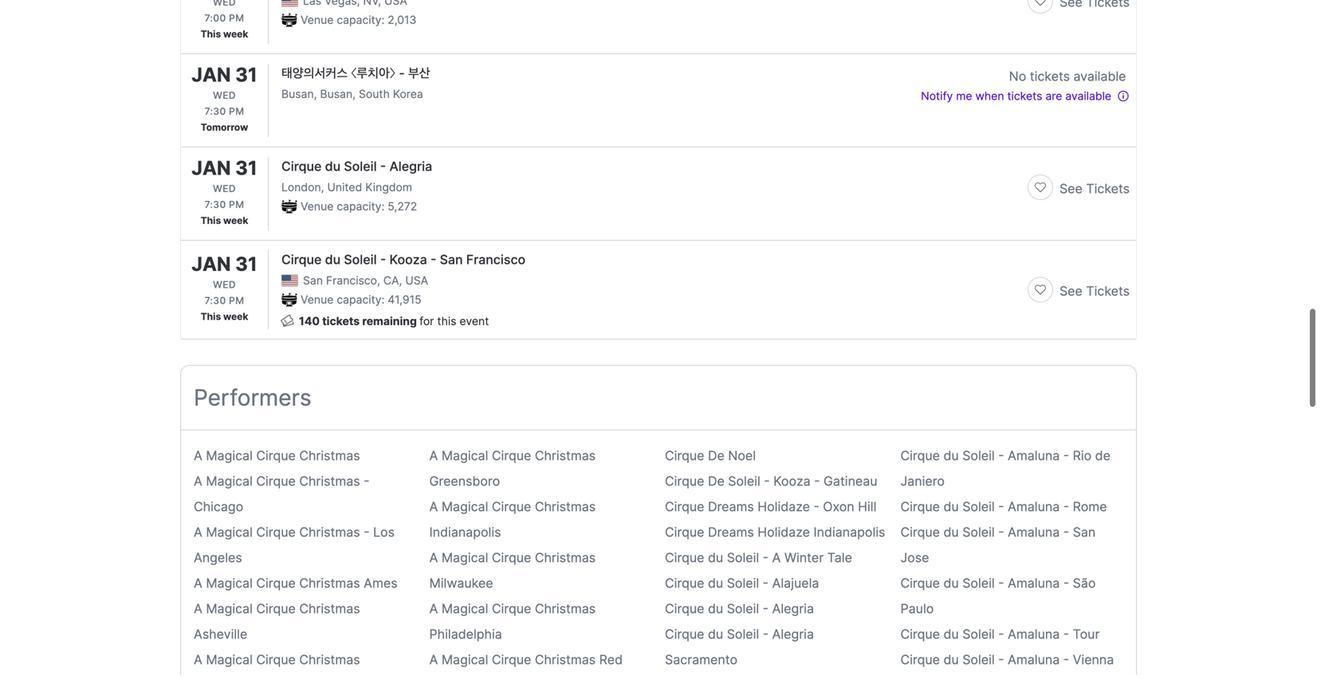 Task type: locate. For each thing, give the bounding box(es) containing it.
kooza up usa
[[390, 252, 427, 268]]

du inside the cirque du soleil - amaluna - san jose
[[944, 525, 960, 541]]

a magical cirque christmas greensboro link
[[430, 448, 596, 489]]

2 31 from the top
[[235, 156, 257, 180]]

1 vertical spatial venue
[[301, 200, 334, 213]]

francisco,
[[326, 274, 380, 288]]

us national flag image up 태양의서커스
[[282, 0, 298, 7]]

paulo
[[901, 602, 934, 617]]

2 vertical spatial capacity:
[[337, 293, 385, 307]]

this
[[201, 28, 221, 40], [201, 215, 221, 227], [201, 311, 221, 323]]

venue up 태양의서커스
[[301, 13, 334, 27]]

du down cirque du soleil - amaluna - rome 'link'
[[944, 525, 960, 541]]

christmas inside a magical cirque christmas milwaukee
[[535, 550, 596, 566]]

holidaze for -
[[758, 499, 811, 515]]

1 jan 31 wed 7:30 pm this week from the top
[[192, 156, 257, 227]]

1 a magical cirque christmas link from the top
[[194, 448, 360, 464]]

see tickets for cirque du soleil - alegria
[[1060, 181, 1130, 197]]

1 31 from the top
[[235, 63, 257, 87]]

41,915
[[388, 293, 422, 307]]

3 pm from the top
[[229, 199, 244, 211]]

angeles
[[194, 550, 242, 566]]

performers
[[194, 385, 312, 412]]

indianapolis
[[430, 525, 501, 541], [814, 525, 886, 541]]

magical inside a magical cirque christmas - los angeles
[[206, 525, 253, 541]]

soleil
[[344, 159, 377, 174], [344, 252, 377, 268], [963, 448, 995, 464], [729, 474, 761, 489], [963, 499, 995, 515], [963, 525, 995, 541], [727, 550, 760, 566], [727, 576, 760, 592], [963, 576, 995, 592], [727, 602, 760, 617], [727, 627, 760, 643], [963, 627, 995, 643], [963, 653, 995, 668]]

2 a magical cirque christmas link from the top
[[194, 653, 360, 676]]

1 vertical spatial 31
[[235, 156, 257, 180]]

venue down london,
[[301, 200, 334, 213]]

du up janiero
[[944, 448, 960, 464]]

du
[[325, 159, 341, 174], [325, 252, 341, 268], [944, 448, 960, 464], [944, 499, 960, 515], [944, 525, 960, 541], [708, 550, 724, 566], [708, 576, 724, 592], [944, 576, 960, 592], [708, 602, 724, 617], [708, 627, 724, 643], [944, 627, 960, 643], [944, 653, 960, 668]]

venue
[[301, 13, 334, 27], [301, 200, 334, 213], [301, 293, 334, 307]]

london,
[[282, 181, 324, 194]]

soleil for cirque du soleil - alajuela
[[727, 576, 760, 592]]

christmas for a magical cirque christmas - los angeles link
[[299, 525, 360, 541]]

amaluna down "cirque du soleil - amaluna - rio de janiero" "link"
[[1008, 499, 1060, 515]]

2 pm from the top
[[229, 106, 244, 117]]

2 vertical spatial wed
[[213, 279, 236, 291]]

are
[[1046, 89, 1063, 103]]

soleil down cirque du soleil - alegria
[[727, 627, 760, 643]]

soleil up united
[[344, 159, 377, 174]]

soleil up "cirque du soleil - amaluna - rome"
[[963, 448, 995, 464]]

0 vertical spatial wed
[[213, 90, 236, 101]]

a for a magical cirque christmas philadelphia link
[[430, 602, 438, 617]]

capacity: down united
[[337, 200, 385, 213]]

du up cirque du soleil - alegria
[[708, 576, 724, 592]]

available up tooltip icon
[[1074, 69, 1127, 84]]

0 vertical spatial us national flag image
[[282, 0, 298, 7]]

tickets for cirque du soleil - kooza - san francisco
[[1087, 284, 1130, 299]]

2 horizontal spatial san
[[1074, 525, 1096, 541]]

2 dreams from the top
[[708, 525, 755, 541]]

soleil down cirque du soleil - alajuela link at bottom right
[[727, 602, 760, 617]]

event
[[460, 315, 489, 328]]

4 amaluna from the top
[[1008, 576, 1060, 592]]

0 vertical spatial tickets
[[1031, 69, 1071, 84]]

indianapolis down greensboro
[[430, 525, 501, 541]]

1 vertical spatial a magical cirque christmas link
[[194, 653, 360, 676]]

du for cirque du soleil - kooza - san francisco
[[325, 252, 341, 268]]

alegria inside cirque du soleil - alegria london, united kingdom
[[390, 159, 433, 174]]

3 week from the top
[[223, 311, 248, 323]]

amaluna up cirque du soleil - amaluna - vienna
[[1008, 627, 1060, 643]]

〈루치아〉
[[351, 65, 396, 81]]

capacity: for cirque du soleil - alegria
[[337, 200, 385, 213]]

no tickets available
[[1010, 69, 1127, 84]]

1 this from the top
[[201, 28, 221, 40]]

2 jan from the top
[[192, 156, 231, 180]]

a magical cirque christmas link down "a magical cirque christmas asheville" link
[[194, 653, 360, 676]]

cirque inside a magical cirque christmas milwaukee
[[492, 550, 532, 566]]

kooza
[[390, 252, 427, 268], [774, 474, 811, 489]]

amaluna down "cirque du soleil - amaluna - rome"
[[1008, 525, 1060, 541]]

du up united
[[325, 159, 341, 174]]

cirque inside a magical cirque christmas - los angeles
[[256, 525, 296, 541]]

cirque du soleil - alajuela link
[[665, 576, 820, 592]]

notify
[[922, 89, 954, 103]]

a magical cirque christmas up the a magical cirque christmas - chicago link
[[194, 448, 360, 464]]

1 horizontal spatial san
[[440, 252, 463, 268]]

0 vertical spatial san
[[440, 252, 463, 268]]

holidaze up cirque dreams holidaze indianapolis 'link'
[[758, 499, 811, 515]]

1 indianapolis from the left
[[430, 525, 501, 541]]

cirque dreams holidaze - oxon hill link
[[665, 499, 877, 515]]

a for a magical cirque christmas - los angeles link
[[194, 525, 202, 541]]

capacity: left 2,013
[[337, 13, 385, 27]]

us national flag image
[[282, 0, 298, 7], [282, 275, 298, 287]]

1 amaluna from the top
[[1008, 448, 1060, 464]]

soleil for cirque du soleil - amaluna - rome
[[963, 499, 995, 515]]

san left francisco
[[440, 252, 463, 268]]

부산
[[408, 65, 430, 81]]

0 vertical spatial this
[[201, 28, 221, 40]]

a inside a magical cirque christmas red
[[430, 653, 438, 668]]

1 horizontal spatial busan,
[[320, 87, 356, 101]]

1 vertical spatial alegria
[[773, 602, 815, 617]]

2 vertical spatial 7:30
[[205, 295, 226, 307]]

soleil up cirque du soleil - amaluna - vienna
[[963, 627, 995, 643]]

tale
[[828, 550, 853, 566]]

magical inside a magical cirque christmas greensboro
[[442, 448, 489, 464]]

du inside the 'cirque du soleil - amaluna - são paulo'
[[944, 576, 960, 592]]

2 see from the top
[[1060, 284, 1083, 299]]

soleil down cirque du soleil - amaluna - tour
[[963, 653, 995, 668]]

2 tickets from the top
[[1087, 284, 1130, 299]]

1 pm from the top
[[229, 12, 244, 24]]

magical
[[206, 448, 253, 464], [442, 448, 489, 464], [206, 474, 253, 489], [442, 499, 489, 515], [206, 525, 253, 541], [442, 550, 489, 566], [206, 576, 253, 592], [206, 602, 253, 617], [442, 602, 489, 617], [206, 653, 253, 668], [442, 653, 489, 668]]

du inside cirque du soleil - alegria sacramento
[[708, 627, 724, 643]]

soleil inside cirque du soleil - alegria london, united kingdom
[[344, 159, 377, 174]]

a magical cirque christmas milwaukee link
[[430, 550, 596, 592]]

0 vertical spatial alegria
[[390, 159, 433, 174]]

1 vertical spatial holidaze
[[758, 525, 811, 541]]

san down rome
[[1074, 525, 1096, 541]]

- inside a magical cirque christmas - los angeles
[[364, 525, 370, 541]]

a magical cirque christmas indianapolis
[[430, 499, 596, 541]]

a for first a magical cirque christmas link
[[194, 448, 202, 464]]

christmas
[[299, 448, 360, 464], [535, 448, 596, 464], [299, 474, 360, 489], [535, 499, 596, 515], [299, 525, 360, 541], [535, 550, 596, 566], [299, 576, 360, 592], [299, 602, 360, 617], [535, 602, 596, 617], [299, 653, 360, 668], [535, 653, 596, 668]]

soleil up the cirque du soleil - amaluna - san jose
[[963, 499, 995, 515]]

amaluna for são
[[1008, 576, 1060, 592]]

0 horizontal spatial indianapolis
[[430, 525, 501, 541]]

a magical cirque christmas down "a magical cirque christmas asheville" link
[[194, 653, 360, 676]]

jan inside "jan 31 wed 7:30 pm tomorrow"
[[192, 63, 231, 87]]

0 vertical spatial kooza
[[390, 252, 427, 268]]

me
[[957, 89, 973, 103]]

notify me when tickets are available
[[922, 89, 1112, 103]]

1 vertical spatial kooza
[[774, 474, 811, 489]]

christmas inside a magical cirque christmas red
[[535, 653, 596, 668]]

du inside cirque du soleil - alegria london, united kingdom
[[325, 159, 341, 174]]

tour
[[1074, 627, 1100, 643]]

1 horizontal spatial kooza
[[774, 474, 811, 489]]

2 this from the top
[[201, 215, 221, 227]]

soleil down cirque du soleil - amaluna - san jose link
[[963, 576, 995, 592]]

tickets
[[1087, 181, 1130, 197], [1087, 284, 1130, 299]]

rome
[[1074, 499, 1108, 515]]

magical inside 'a magical cirque christmas indianapolis'
[[442, 499, 489, 515]]

0 vertical spatial de
[[708, 448, 725, 464]]

3 7:30 from the top
[[205, 295, 226, 307]]

du up sacramento
[[708, 627, 724, 643]]

soleil up cirque du soleil - alegria
[[727, 576, 760, 592]]

2 capacity: from the top
[[337, 200, 385, 213]]

1 de from the top
[[708, 448, 725, 464]]

a inside a magical cirque christmas asheville
[[194, 602, 202, 617]]

jan for cirque du soleil - kooza - san francisco
[[192, 253, 231, 276]]

de left noel
[[708, 448, 725, 464]]

soleil inside cirque du soleil - alegria sacramento
[[727, 627, 760, 643]]

7:00 pm this week
[[201, 12, 248, 40]]

2 vertical spatial tickets
[[322, 315, 360, 328]]

soleil for cirque du soleil - amaluna - san jose
[[963, 525, 995, 541]]

1 tickets from the top
[[1087, 181, 1130, 197]]

a magical cirque christmas
[[194, 448, 360, 464], [194, 653, 360, 676]]

7:30
[[205, 106, 226, 117], [205, 199, 226, 211], [205, 295, 226, 307]]

2 holidaze from the top
[[758, 525, 811, 541]]

venue up 140
[[301, 293, 334, 307]]

christmas inside a magical cirque christmas asheville
[[299, 602, 360, 617]]

cirque du soleil - kooza - san francisco
[[282, 252, 526, 268]]

soleil inside the cirque du soleil - amaluna - san jose
[[963, 525, 995, 541]]

2 amaluna from the top
[[1008, 499, 1060, 515]]

united
[[327, 181, 362, 194]]

- inside the a magical cirque christmas - chicago
[[364, 474, 370, 489]]

31 inside "jan 31 wed 7:30 pm tomorrow"
[[235, 63, 257, 87]]

du for cirque du soleil - amaluna - vienna
[[944, 653, 960, 668]]

1 vertical spatial tickets
[[1087, 284, 1130, 299]]

0 vertical spatial 31
[[235, 63, 257, 87]]

soleil for cirque du soleil - alegria sacramento
[[727, 627, 760, 643]]

1 busan, from the left
[[282, 87, 317, 101]]

week inside 7:00 pm this week
[[223, 28, 248, 40]]

1 jan from the top
[[192, 63, 231, 87]]

3 31 from the top
[[235, 253, 257, 276]]

0 vertical spatial see tickets
[[1060, 181, 1130, 197]]

dreams up the cirque du soleil - a winter tale
[[708, 525, 755, 541]]

christmas inside a magical cirque christmas philadelphia
[[535, 602, 596, 617]]

amaluna inside cirque du soleil - amaluna - rio de janiero
[[1008, 448, 1060, 464]]

available inside button
[[1066, 89, 1112, 103]]

1 vertical spatial week
[[223, 215, 248, 227]]

1 week from the top
[[223, 28, 248, 40]]

usa
[[406, 274, 429, 288]]

venue capacity: 2,013
[[301, 13, 417, 27]]

1 vertical spatial see tickets
[[1060, 284, 1130, 299]]

us national flag image left francisco,
[[282, 275, 298, 287]]

pm
[[229, 12, 244, 24], [229, 106, 244, 117], [229, 199, 244, 211], [229, 295, 244, 307]]

amaluna inside the cirque du soleil - amaluna - san jose
[[1008, 525, 1060, 541]]

amaluna inside the 'cirque du soleil - amaluna - são paulo'
[[1008, 576, 1060, 592]]

jan 31 wed 7:30 pm this week for cirque du soleil - alegria
[[192, 156, 257, 227]]

0 vertical spatial holidaze
[[758, 499, 811, 515]]

tickets down the venue capacity: 41,915
[[322, 315, 360, 328]]

2 vertical spatial this
[[201, 311, 221, 323]]

san for cirque du soleil - amaluna - san jose
[[1074, 525, 1096, 541]]

du up cirque du soleil - alajuela
[[708, 550, 724, 566]]

1 holidaze from the top
[[758, 499, 811, 515]]

4 pm from the top
[[229, 295, 244, 307]]

christmas inside the a magical cirque christmas
[[299, 653, 360, 668]]

wed inside "jan 31 wed 7:30 pm tomorrow"
[[213, 90, 236, 101]]

0 horizontal spatial san
[[303, 274, 323, 288]]

wed
[[213, 90, 236, 101], [213, 183, 236, 195], [213, 279, 236, 291]]

2 see tickets from the top
[[1060, 284, 1130, 299]]

christmas for 'a magical cirque christmas red' link at the bottom left
[[535, 653, 596, 668]]

1 wed from the top
[[213, 90, 236, 101]]

31 for cirque du soleil - alegria
[[235, 156, 257, 180]]

2 vertical spatial jan
[[192, 253, 231, 276]]

2 week from the top
[[223, 215, 248, 227]]

see
[[1060, 181, 1083, 197], [1060, 284, 1083, 299]]

christmas inside the a magical cirque christmas - chicago
[[299, 474, 360, 489]]

0 vertical spatial jan
[[192, 63, 231, 87]]

amaluna down cirque du soleil - amaluna - tour
[[1008, 653, 1060, 668]]

1 vertical spatial a magical cirque christmas
[[194, 653, 360, 676]]

1 see tickets from the top
[[1060, 181, 1130, 197]]

du up francisco,
[[325, 252, 341, 268]]

soleil down cirque du soleil - amaluna - rome 'link'
[[963, 525, 995, 541]]

7:30 inside "jan 31 wed 7:30 pm tomorrow"
[[205, 106, 226, 117]]

2 vertical spatial 31
[[235, 253, 257, 276]]

san left francisco,
[[303, 274, 323, 288]]

0 vertical spatial week
[[223, 28, 248, 40]]

venue for cirque du soleil - alegria
[[301, 200, 334, 213]]

du down janiero
[[944, 499, 960, 515]]

soleil up cirque du soleil - alajuela link at bottom right
[[727, 550, 760, 566]]

available down no tickets available
[[1066, 89, 1112, 103]]

holidaze down cirque dreams holidaze - oxon hill "link" in the bottom of the page
[[758, 525, 811, 541]]

1 vertical spatial san
[[303, 274, 323, 288]]

0 vertical spatial see
[[1060, 181, 1083, 197]]

amaluna for tour
[[1008, 627, 1060, 643]]

this inside 7:00 pm this week
[[201, 28, 221, 40]]

busan,
[[282, 87, 317, 101], [320, 87, 356, 101]]

31 for cirque du soleil - kooza - san francisco
[[235, 253, 257, 276]]

magical inside a magical cirque christmas red
[[442, 653, 489, 668]]

0 vertical spatial jan 31 wed 7:30 pm this week
[[192, 156, 257, 227]]

notify me when tickets are available button
[[922, 86, 1130, 105]]

0 vertical spatial tickets
[[1087, 181, 1130, 197]]

rio
[[1074, 448, 1092, 464]]

1 a magical cirque christmas from the top
[[194, 448, 360, 464]]

태양의서커스
[[282, 65, 348, 81]]

0 vertical spatial capacity:
[[337, 13, 385, 27]]

amaluna for rio
[[1008, 448, 1060, 464]]

0 horizontal spatial busan,
[[282, 87, 317, 101]]

christmas inside a magical cirque christmas - los angeles
[[299, 525, 360, 541]]

for
[[420, 315, 434, 328]]

capacity: down san francisco, ca, usa
[[337, 293, 385, 307]]

this
[[437, 315, 457, 328]]

2 a magical cirque christmas from the top
[[194, 653, 360, 676]]

6 amaluna from the top
[[1008, 653, 1060, 668]]

magical inside the a magical cirque christmas - chicago
[[206, 474, 253, 489]]

magical for a magical cirque christmas philadelphia link
[[442, 602, 489, 617]]

1 vertical spatial dreams
[[708, 525, 755, 541]]

available
[[1074, 69, 1127, 84], [1066, 89, 1112, 103]]

0 horizontal spatial kooza
[[390, 252, 427, 268]]

magical inside a magical cirque christmas asheville
[[206, 602, 253, 617]]

1 see from the top
[[1060, 181, 1083, 197]]

amaluna left 'são'
[[1008, 576, 1060, 592]]

a inside a magical cirque christmas milwaukee
[[430, 550, 438, 566]]

a
[[194, 448, 202, 464], [430, 448, 438, 464], [194, 474, 202, 489], [430, 499, 438, 515], [194, 525, 202, 541], [430, 550, 438, 566], [773, 550, 781, 566], [194, 576, 202, 592], [194, 602, 202, 617], [430, 602, 438, 617], [194, 653, 202, 668], [430, 653, 438, 668]]

dreams
[[708, 499, 755, 515], [708, 525, 755, 541]]

cirque inside a magical cirque christmas red
[[492, 653, 532, 668]]

3 amaluna from the top
[[1008, 525, 1060, 541]]

1 vertical spatial wed
[[213, 183, 236, 195]]

a inside a magical cirque christmas - los angeles
[[194, 525, 202, 541]]

5 amaluna from the top
[[1008, 627, 1060, 643]]

3 venue from the top
[[301, 293, 334, 307]]

0 vertical spatial a magical cirque christmas link
[[194, 448, 360, 464]]

du inside cirque du soleil - amaluna - rio de janiero
[[944, 448, 960, 464]]

soleil down noel
[[729, 474, 761, 489]]

jan 31 wed 7:30 pm this week for cirque du soleil - kooza - san francisco
[[192, 253, 257, 323]]

kingdom
[[366, 181, 413, 194]]

2 wed from the top
[[213, 183, 236, 195]]

magical for the a magical cirque christmas - chicago link
[[206, 474, 253, 489]]

amaluna left rio
[[1008, 448, 1060, 464]]

3 wed from the top
[[213, 279, 236, 291]]

magical for "a magical cirque christmas asheville" link
[[206, 602, 253, 617]]

a inside a magical cirque christmas philadelphia
[[430, 602, 438, 617]]

venue capacity: 5,272
[[301, 200, 417, 213]]

holidaze for indianapolis
[[758, 525, 811, 541]]

3 this from the top
[[201, 311, 221, 323]]

christmas inside a magical cirque christmas greensboro
[[535, 448, 596, 464]]

kooza for gatineau
[[774, 474, 811, 489]]

tickets
[[1031, 69, 1071, 84], [1008, 89, 1043, 103], [322, 315, 360, 328]]

cirque inside cirque du soleil - alegria sacramento
[[665, 627, 705, 643]]

soleil up san francisco, ca, usa
[[344, 252, 377, 268]]

amaluna
[[1008, 448, 1060, 464], [1008, 499, 1060, 515], [1008, 525, 1060, 541], [1008, 576, 1060, 592], [1008, 627, 1060, 643], [1008, 653, 1060, 668]]

2 venue from the top
[[301, 200, 334, 213]]

1 vertical spatial this
[[201, 215, 221, 227]]

a magical cirque christmas link
[[194, 448, 360, 464], [194, 653, 360, 676]]

1 vertical spatial us national flag image
[[282, 275, 298, 287]]

2 de from the top
[[708, 474, 725, 489]]

1 vertical spatial see
[[1060, 284, 1083, 299]]

1 7:30 from the top
[[205, 106, 226, 117]]

pm for 태양의서커스 〈루치아〉 - 부산
[[229, 106, 244, 117]]

2 vertical spatial venue
[[301, 293, 334, 307]]

south
[[359, 87, 390, 101]]

1 vertical spatial 7:30
[[205, 199, 226, 211]]

pm inside "jan 31 wed 7:30 pm tomorrow"
[[229, 106, 244, 117]]

3 capacity: from the top
[[337, 293, 385, 307]]

christmas inside 'a magical cirque christmas indianapolis'
[[535, 499, 596, 515]]

soleil for cirque du soleil - amaluna - são paulo
[[963, 576, 995, 592]]

a magical cirque christmas link up the a magical cirque christmas - chicago link
[[194, 448, 360, 464]]

indianapolis up tale
[[814, 525, 886, 541]]

holidaze
[[758, 499, 811, 515], [758, 525, 811, 541]]

san for cirque du soleil - kooza - san francisco
[[440, 252, 463, 268]]

de down cirque de noel link at bottom right
[[708, 474, 725, 489]]

0 vertical spatial a magical cirque christmas
[[194, 448, 360, 464]]

a inside 'a magical cirque christmas indianapolis'
[[430, 499, 438, 515]]

magical for the a magical cirque christmas ames link
[[206, 576, 253, 592]]

du down the cirque du soleil - amaluna - san jose
[[944, 576, 960, 592]]

a for "a magical cirque christmas asheville" link
[[194, 602, 202, 617]]

dreams down cirque de soleil - kooza - gatineau link
[[708, 499, 755, 515]]

tickets up are
[[1031, 69, 1071, 84]]

jan
[[192, 63, 231, 87], [192, 156, 231, 180], [192, 253, 231, 276]]

2 jan 31 wed 7:30 pm this week from the top
[[192, 253, 257, 323]]

francisco
[[467, 252, 526, 268]]

soleil for cirque du soleil - alegria london, united kingdom
[[344, 159, 377, 174]]

0 vertical spatial 7:30
[[205, 106, 226, 117]]

magical for a magical cirque christmas indianapolis link
[[442, 499, 489, 515]]

1 vertical spatial available
[[1066, 89, 1112, 103]]

jan 31 wed 7:30 pm this week
[[192, 156, 257, 227], [192, 253, 257, 323]]

soleil inside the 'cirque du soleil - amaluna - são paulo'
[[963, 576, 995, 592]]

milwaukee
[[430, 576, 494, 592]]

soleil for cirque du soleil - amaluna - vienna
[[963, 653, 995, 668]]

cirque de noel link
[[665, 448, 756, 464]]

1 vertical spatial de
[[708, 474, 725, 489]]

tickets down no
[[1008, 89, 1043, 103]]

alegria inside cirque du soleil - alegria sacramento
[[773, 627, 815, 643]]

1 vertical spatial tickets
[[1008, 89, 1043, 103]]

see tickets for cirque du soleil - kooza - san francisco
[[1060, 284, 1130, 299]]

cirque
[[282, 159, 322, 174], [282, 252, 322, 268], [256, 448, 296, 464], [492, 448, 532, 464], [665, 448, 705, 464], [901, 448, 941, 464], [256, 474, 296, 489], [665, 474, 705, 489], [492, 499, 532, 515], [665, 499, 705, 515], [901, 499, 941, 515], [256, 525, 296, 541], [665, 525, 705, 541], [901, 525, 941, 541], [492, 550, 532, 566], [665, 550, 705, 566], [256, 576, 296, 592], [665, 576, 705, 592], [901, 576, 941, 592], [256, 602, 296, 617], [492, 602, 532, 617], [665, 602, 705, 617], [665, 627, 705, 643], [901, 627, 941, 643], [256, 653, 296, 668], [492, 653, 532, 668], [901, 653, 941, 668]]

2 vertical spatial san
[[1074, 525, 1096, 541]]

pm for cirque du soleil - kooza - san francisco
[[229, 295, 244, 307]]

du down cirque du soleil - amaluna - são paulo link
[[944, 627, 960, 643]]

1 capacity: from the top
[[337, 13, 385, 27]]

san inside the cirque du soleil - amaluna - san jose
[[1074, 525, 1096, 541]]

magical inside a magical cirque christmas milwaukee
[[442, 550, 489, 566]]

sacramento
[[665, 653, 738, 668]]

1 horizontal spatial indianapolis
[[814, 525, 886, 541]]

a inside the a magical cirque christmas - chicago
[[194, 474, 202, 489]]

태양의서커스 〈루치아〉 - 부산 busan, busan, south korea
[[282, 65, 430, 101]]

kooza up cirque dreams holidaze - oxon hill "link" in the bottom of the page
[[774, 474, 811, 489]]

3 jan from the top
[[192, 253, 231, 276]]

2 vertical spatial week
[[223, 311, 248, 323]]

cirque inside a magical cirque christmas greensboro
[[492, 448, 532, 464]]

a inside a magical cirque christmas greensboro
[[430, 448, 438, 464]]

du down cirque du soleil - amaluna - tour link
[[944, 653, 960, 668]]

amaluna for vienna
[[1008, 653, 1060, 668]]

cirque du soleil - alegria sacramento link
[[665, 627, 815, 668]]

1 dreams from the top
[[708, 499, 755, 515]]

magical inside a magical cirque christmas philadelphia
[[442, 602, 489, 617]]

0 vertical spatial dreams
[[708, 499, 755, 515]]

-
[[399, 65, 405, 81], [380, 159, 386, 174], [380, 252, 386, 268], [431, 252, 437, 268], [999, 448, 1005, 464], [1064, 448, 1070, 464], [364, 474, 370, 489], [764, 474, 770, 489], [815, 474, 821, 489], [814, 499, 820, 515], [999, 499, 1005, 515], [1064, 499, 1070, 515], [364, 525, 370, 541], [999, 525, 1005, 541], [1064, 525, 1070, 541], [763, 550, 769, 566], [763, 576, 769, 592], [999, 576, 1005, 592], [1064, 576, 1070, 592], [763, 602, 769, 617], [763, 627, 769, 643], [999, 627, 1005, 643], [1064, 627, 1070, 643], [999, 653, 1005, 668], [1064, 653, 1070, 668]]

1 vertical spatial jan 31 wed 7:30 pm this week
[[192, 253, 257, 323]]

1 vertical spatial capacity:
[[337, 200, 385, 213]]

0 vertical spatial venue
[[301, 13, 334, 27]]

2 busan, from the left
[[320, 87, 356, 101]]

du down cirque du soleil - alajuela link at bottom right
[[708, 602, 724, 617]]

2 vertical spatial alegria
[[773, 627, 815, 643]]

2 7:30 from the top
[[205, 199, 226, 211]]

pm inside 7:00 pm this week
[[229, 12, 244, 24]]

soleil inside cirque du soleil - amaluna - rio de janiero
[[963, 448, 995, 464]]

1 vertical spatial jan
[[192, 156, 231, 180]]



Task type: describe. For each thing, give the bounding box(es) containing it.
du for cirque du soleil - alegria london, united kingdom
[[325, 159, 341, 174]]

ames
[[364, 576, 398, 592]]

a for a magical cirque christmas greensboro link
[[430, 448, 438, 464]]

noel
[[729, 448, 756, 464]]

see for cirque du soleil - kooza - san francisco
[[1060, 284, 1083, 299]]

no
[[1010, 69, 1027, 84]]

christmas for a magical cirque christmas indianapolis link
[[535, 499, 596, 515]]

a magical cirque christmas ames link
[[194, 576, 398, 592]]

soleil for cirque du soleil - alegria
[[727, 602, 760, 617]]

de for noel
[[708, 448, 725, 464]]

gatineau
[[824, 474, 878, 489]]

magical for a magical cirque christmas greensboro link
[[442, 448, 489, 464]]

kooza for san
[[390, 252, 427, 268]]

indianapolis inside 'a magical cirque christmas indianapolis'
[[430, 525, 501, 541]]

christmas for "a magical cirque christmas asheville" link
[[299, 602, 360, 617]]

vienna
[[1074, 653, 1115, 668]]

cirque du soleil - amaluna - san jose
[[901, 525, 1096, 566]]

alegria for cirque du soleil - alegria sacramento
[[773, 627, 815, 643]]

a magical cirque christmas - los angeles
[[194, 525, 395, 566]]

winter
[[785, 550, 824, 566]]

5,272
[[388, 200, 417, 213]]

a for 'a magical cirque christmas red' link at the bottom left
[[430, 653, 438, 668]]

venue capacity: 41,915
[[301, 293, 422, 307]]

cirque inside cirque du soleil - amaluna - rio de janiero
[[901, 448, 941, 464]]

2 us national flag image from the top
[[282, 275, 298, 287]]

31 for 태양의서커스 〈루치아〉 - 부산
[[235, 63, 257, 87]]

a for the a magical cirque christmas ames link
[[194, 576, 202, 592]]

cirque du soleil - amaluna - vienna
[[901, 653, 1115, 668]]

hill
[[859, 499, 877, 515]]

- inside cirque du soleil - alegria sacramento
[[763, 627, 769, 643]]

dreams for cirque dreams holidaze - oxon hill
[[708, 499, 755, 515]]

a magical cirque christmas - chicago
[[194, 474, 370, 515]]

cirque inside the a magical cirque christmas - chicago
[[256, 474, 296, 489]]

7:00
[[205, 12, 226, 24]]

this for cirque du soleil - kooza - san francisco
[[201, 311, 221, 323]]

wed for 태양의서커스 〈루치아〉 - 부산
[[213, 90, 236, 101]]

ca,
[[384, 274, 402, 288]]

cirque dreams holidaze indianapolis link
[[665, 525, 886, 541]]

a magical cirque christmas - los angeles link
[[194, 525, 395, 566]]

cirque du soleil - amaluna - san jose link
[[901, 525, 1096, 566]]

cirque de soleil - kooza - gatineau link
[[665, 474, 878, 489]]

cirque inside the cirque du soleil - amaluna - san jose
[[901, 525, 941, 541]]

cirque du soleil - amaluna - rome link
[[901, 499, 1108, 515]]

christmas for 1st a magical cirque christmas link from the bottom of the page
[[299, 653, 360, 668]]

tooltip image
[[1118, 90, 1130, 103]]

magical for 'a magical cirque christmas red' link at the bottom left
[[442, 653, 489, 668]]

tickets for cirque du soleil - alegria
[[1087, 181, 1130, 197]]

du for cirque du soleil - amaluna - tour
[[944, 627, 960, 643]]

soleil for cirque du soleil - amaluna - rio de janiero
[[963, 448, 995, 464]]

oxon
[[824, 499, 855, 515]]

alajuela
[[773, 576, 820, 592]]

cirque du soleil - amaluna - rome
[[901, 499, 1108, 515]]

- inside cirque du soleil - alegria london, united kingdom
[[380, 159, 386, 174]]

du for cirque du soleil - alegria sacramento
[[708, 627, 724, 643]]

7:30 for cirque du soleil - kooza - san francisco
[[205, 295, 226, 307]]

cirque du soleil - amaluna - tour
[[901, 627, 1100, 643]]

cirque du soleil - a winter tale link
[[665, 550, 853, 566]]

cirque du soleil - amaluna - são paulo
[[901, 576, 1096, 617]]

a magical cirque christmas asheville
[[194, 602, 360, 643]]

venue for cirque du soleil - kooza - san francisco
[[301, 293, 334, 307]]

de
[[1096, 448, 1111, 464]]

cirque de noel
[[665, 448, 756, 464]]

7:30 for cirque du soleil - alegria
[[205, 199, 226, 211]]

2,013
[[388, 13, 417, 27]]

christmas for the a magical cirque christmas - chicago link
[[299, 474, 360, 489]]

a magical cirque christmas for 1st a magical cirque christmas link from the bottom of the page
[[194, 653, 360, 676]]

magical for a magical cirque christmas - los angeles link
[[206, 525, 253, 541]]

cirque du soleil - amaluna - rio de janiero
[[901, 448, 1111, 489]]

cirque inside a magical cirque christmas philadelphia
[[492, 602, 532, 617]]

san francisco, ca, usa
[[303, 274, 429, 288]]

2 indianapolis from the left
[[814, 525, 886, 541]]

são
[[1074, 576, 1096, 592]]

de for soleil
[[708, 474, 725, 489]]

soleil for cirque du soleil - amaluna - tour
[[963, 627, 995, 643]]

cirque inside 'a magical cirque christmas indianapolis'
[[492, 499, 532, 515]]

wed for cirque du soleil - kooza - san francisco
[[213, 279, 236, 291]]

magical for 1st a magical cirque christmas link from the bottom of the page
[[206, 653, 253, 668]]

- inside 태양의서커스 〈루치아〉 - 부산 busan, busan, south korea
[[399, 65, 405, 81]]

korea
[[393, 87, 423, 101]]

7:30 for 태양의서커스 〈루치아〉 - 부산
[[205, 106, 226, 117]]

a magical cirque christmas greensboro
[[430, 448, 596, 489]]

a for a magical cirque christmas indianapolis link
[[430, 499, 438, 515]]

asheville
[[194, 627, 248, 643]]

a magical cirque christmas for first a magical cirque christmas link
[[194, 448, 360, 464]]

du for cirque du soleil - a winter tale
[[708, 550, 724, 566]]

140 tickets remaining for this event
[[299, 315, 489, 328]]

a magical cirque christmas - chicago link
[[194, 474, 370, 515]]

capacity: for cirque du soleil - kooza - san francisco
[[337, 293, 385, 307]]

cirque du soleil - amaluna - vienna link
[[901, 653, 1115, 668]]

tomorrow
[[201, 122, 248, 133]]

1 us national flag image from the top
[[282, 0, 298, 7]]

week for cirque du soleil - alegria
[[223, 215, 248, 227]]

cirque du soleil - alegria
[[665, 602, 815, 617]]

dreams for cirque dreams holidaze indianapolis
[[708, 525, 755, 541]]

du for cirque du soleil - amaluna - rome
[[944, 499, 960, 515]]

jan for cirque du soleil - alegria
[[192, 156, 231, 180]]

soleil for cirque de soleil - kooza - gatineau
[[729, 474, 761, 489]]

this for cirque du soleil - alegria
[[201, 215, 221, 227]]

a magical cirque christmas ames
[[194, 576, 398, 592]]

when
[[976, 89, 1005, 103]]

a magical cirque christmas milwaukee
[[430, 550, 596, 592]]

jan for 태양의서커스 〈루치아〉 - 부산
[[192, 63, 231, 87]]

magical for a magical cirque christmas milwaukee link
[[442, 550, 489, 566]]

cirque inside cirque du soleil - alegria london, united kingdom
[[282, 159, 322, 174]]

cirque du soleil - a winter tale
[[665, 550, 853, 566]]

du for cirque du soleil - alegria
[[708, 602, 724, 617]]

du for cirque du soleil - amaluna - rio de janiero
[[944, 448, 960, 464]]

amaluna for rome
[[1008, 499, 1060, 515]]

cirque du soleil - amaluna - tour link
[[901, 627, 1100, 643]]

cirque du soleil - amaluna - rio de janiero link
[[901, 448, 1111, 489]]

cirque inside a magical cirque christmas asheville
[[256, 602, 296, 617]]

christmas for a magical cirque christmas greensboro link
[[535, 448, 596, 464]]

wed for cirque du soleil - alegria
[[213, 183, 236, 195]]

jan 31 wed 7:30 pm tomorrow
[[192, 63, 257, 133]]

cirque dreams holidaze indianapolis
[[665, 525, 886, 541]]

du for cirque du soleil - amaluna - são paulo
[[944, 576, 960, 592]]

pm for cirque du soleil - alegria
[[229, 199, 244, 211]]

janiero
[[901, 474, 945, 489]]

a magical cirque christmas asheville link
[[194, 602, 360, 643]]

cirque du soleil - alajuela
[[665, 576, 820, 592]]

cirque du soleil - alegria link
[[665, 602, 815, 617]]

greensboro
[[430, 474, 500, 489]]

amaluna for san
[[1008, 525, 1060, 541]]

christmas for first a magical cirque christmas link
[[299, 448, 360, 464]]

los
[[373, 525, 395, 541]]

1 venue from the top
[[301, 13, 334, 27]]

remaining
[[362, 315, 417, 328]]

du for cirque du soleil - alajuela
[[708, 576, 724, 592]]

red
[[600, 653, 623, 668]]

a for the a magical cirque christmas - chicago link
[[194, 474, 202, 489]]

a magical cirque christmas red link
[[430, 653, 623, 676]]

cirque du soleil - alegria sacramento
[[665, 627, 815, 668]]

tickets inside button
[[1008, 89, 1043, 103]]

cirque inside the 'cirque du soleil - amaluna - são paulo'
[[901, 576, 941, 592]]

a magical cirque christmas indianapolis link
[[430, 499, 596, 541]]

christmas for a magical cirque christmas milwaukee link
[[535, 550, 596, 566]]

a for a magical cirque christmas milwaukee link
[[430, 550, 438, 566]]

alegria for cirque du soleil - alegria
[[773, 602, 815, 617]]

tickets for 140 tickets remaining for this event
[[322, 315, 360, 328]]

magical for first a magical cirque christmas link
[[206, 448, 253, 464]]

week for cirque du soleil - kooza - san francisco
[[223, 311, 248, 323]]

cirque du soleil - alegria london, united kingdom
[[282, 159, 433, 194]]

du for cirque du soleil - amaluna - san jose
[[944, 525, 960, 541]]

alegria for cirque du soleil - alegria london, united kingdom
[[390, 159, 433, 174]]

cirque du soleil - amaluna - são paulo link
[[901, 576, 1096, 617]]

see for cirque du soleil - alegria
[[1060, 181, 1083, 197]]

a magical cirque christmas red
[[430, 653, 623, 676]]

140
[[299, 315, 320, 328]]

0 vertical spatial available
[[1074, 69, 1127, 84]]

philadelphia
[[430, 627, 502, 643]]

cirque de soleil - kooza - gatineau
[[665, 474, 878, 489]]

christmas for the a magical cirque christmas ames link
[[299, 576, 360, 592]]

a for 1st a magical cirque christmas link from the bottom of the page
[[194, 653, 202, 668]]

soleil for cirque du soleil - kooza - san francisco
[[344, 252, 377, 268]]

a magical cirque christmas philadelphia link
[[430, 602, 596, 643]]

christmas for a magical cirque christmas philadelphia link
[[535, 602, 596, 617]]



Task type: vqa. For each thing, say whether or not it's contained in the screenshot.
A Magical Cirque Christmas Ames link Christmas
yes



